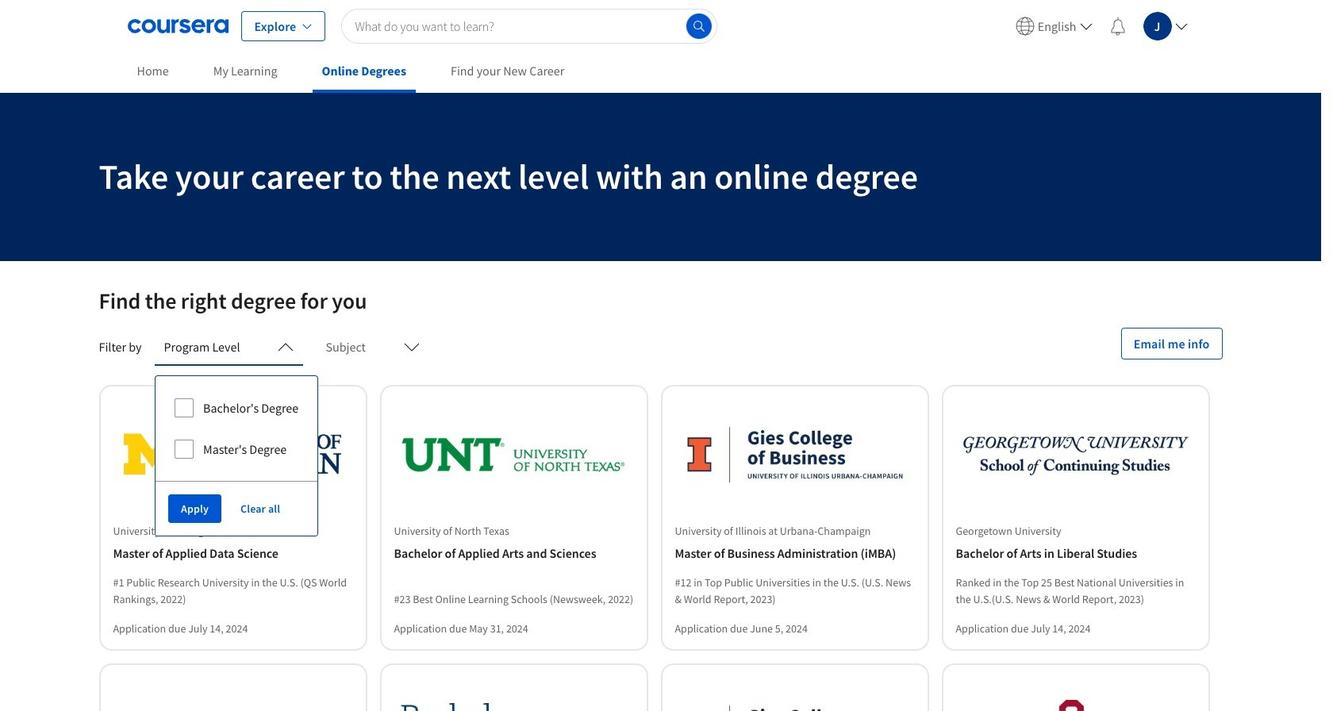 Task type: vqa. For each thing, say whether or not it's contained in the screenshot.
Get
no



Task type: locate. For each thing, give the bounding box(es) containing it.
None search field
[[342, 8, 717, 43]]

menu item
[[1010, 7, 1099, 45]]

menu
[[1010, 0, 1195, 52]]



Task type: describe. For each thing, give the bounding box(es) containing it.
actions toolbar
[[156, 481, 318, 536]]

options list list box
[[156, 376, 318, 481]]

coursera image
[[127, 13, 228, 39]]



